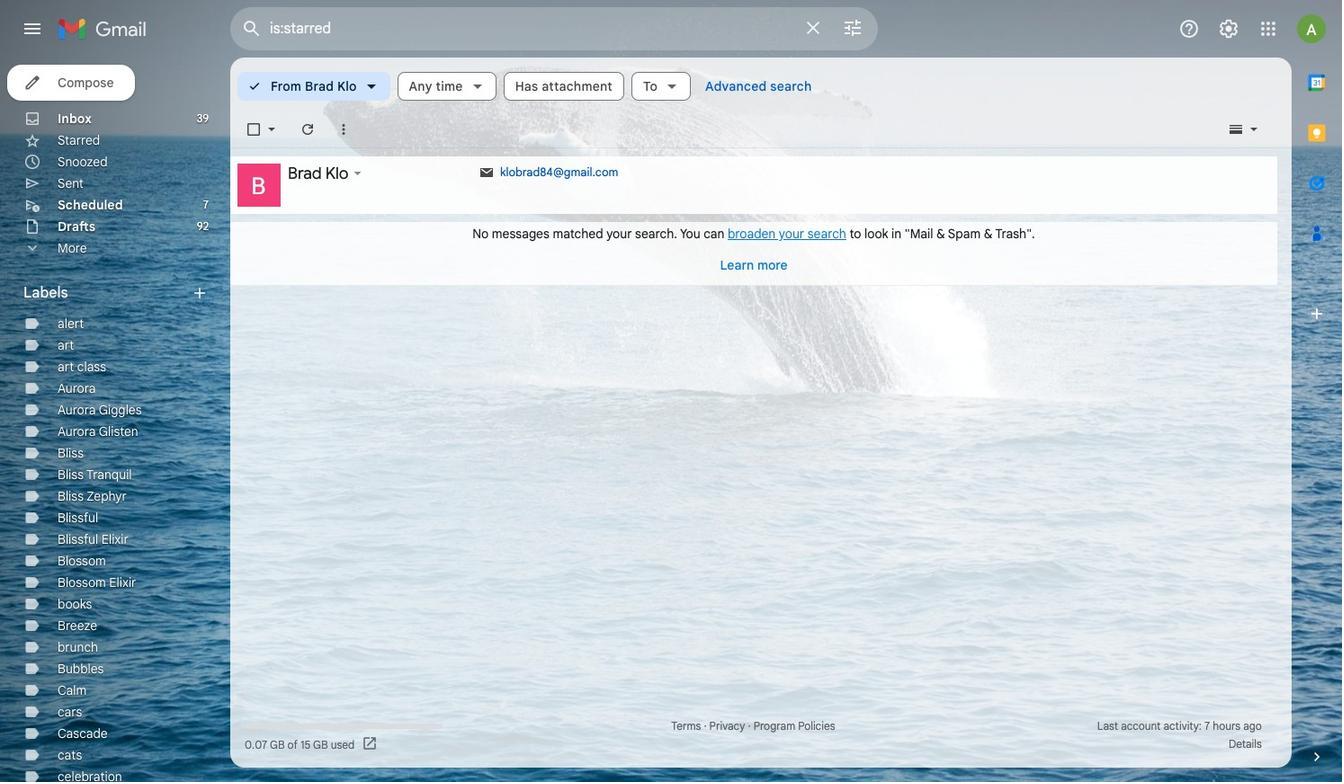 Task type: locate. For each thing, give the bounding box(es) containing it.
privacy
[[709, 720, 745, 733]]

aurora link
[[58, 380, 96, 397]]

bubbles
[[58, 661, 104, 677]]

2 vertical spatial bliss
[[58, 488, 84, 505]]

0 vertical spatial aurora
[[58, 380, 96, 397]]

2 blossom from the top
[[58, 575, 106, 591]]

your left search.
[[606, 226, 632, 242]]

2 vertical spatial aurora
[[58, 424, 96, 440]]

0 horizontal spatial 7
[[203, 198, 209, 211]]

1 · from the left
[[704, 720, 707, 733]]

bliss down bliss link
[[58, 467, 84, 483]]

your
[[606, 226, 632, 242], [779, 226, 804, 242]]

search right advanced
[[770, 78, 812, 94]]

blissful
[[58, 510, 98, 526], [58, 532, 98, 548]]

alert
[[58, 316, 84, 332]]

bliss up blissful link
[[58, 488, 84, 505]]

blossom elixir link
[[58, 575, 136, 591]]

·
[[704, 720, 707, 733], [748, 720, 751, 733]]

1 bliss from the top
[[58, 445, 84, 461]]

calm
[[58, 683, 87, 699]]

bliss
[[58, 445, 84, 461], [58, 467, 84, 483], [58, 488, 84, 505]]

settings image
[[1218, 18, 1239, 40]]

2 aurora from the top
[[58, 402, 96, 418]]

search left to
[[807, 226, 846, 242]]

brad inside dropdown button
[[305, 78, 334, 94]]

scheduled
[[58, 197, 123, 213]]

to
[[850, 226, 861, 242]]

cars
[[58, 704, 82, 720]]

blossom for blossom elixir
[[58, 575, 106, 591]]

& right "mail at the top
[[936, 226, 945, 242]]

bliss up the bliss tranquil
[[58, 445, 84, 461]]

calm link
[[58, 683, 87, 699]]

from brad klo
[[271, 78, 357, 94]]

support image
[[1178, 18, 1200, 40]]

starred
[[58, 132, 100, 148]]

blissful link
[[58, 510, 98, 526]]

"mail
[[905, 226, 933, 242]]

art down alert link
[[58, 337, 74, 353]]

2 blissful from the top
[[58, 532, 98, 548]]

in
[[891, 226, 901, 242]]

more
[[58, 240, 87, 256]]

advanced search
[[705, 78, 812, 94]]

search inside popup button
[[770, 78, 812, 94]]

blissful for blissful elixir
[[58, 532, 98, 548]]

&
[[936, 226, 945, 242], [984, 226, 992, 242]]

terms link
[[671, 720, 701, 733]]

2 · from the left
[[748, 720, 751, 733]]

0 vertical spatial bliss
[[58, 445, 84, 461]]

None search field
[[230, 7, 878, 50]]

gb left of
[[270, 738, 285, 752]]

klo down more icon
[[325, 164, 349, 183]]

0 vertical spatial search
[[770, 78, 812, 94]]

0 vertical spatial elixir
[[101, 532, 129, 548]]

1 horizontal spatial gb
[[313, 738, 328, 752]]

0 horizontal spatial ·
[[704, 720, 707, 733]]

used
[[331, 738, 355, 752]]

7
[[203, 198, 209, 211], [1204, 720, 1210, 733]]

None checkbox
[[245, 121, 263, 139]]

blissful for blissful link
[[58, 510, 98, 526]]

klobrad84@gmail.com
[[500, 165, 618, 180]]

3 aurora from the top
[[58, 424, 96, 440]]

1 blossom from the top
[[58, 553, 106, 569]]

actions image
[[349, 165, 367, 183]]

blossom link
[[58, 553, 106, 569]]

1 horizontal spatial 7
[[1204, 720, 1210, 733]]

1 vertical spatial search
[[807, 226, 846, 242]]

aurora up bliss link
[[58, 424, 96, 440]]

art
[[58, 337, 74, 353], [58, 359, 74, 375]]

follow link to manage storage image
[[362, 736, 380, 754]]

time
[[436, 78, 463, 94]]

7 left hours
[[1204, 720, 1210, 733]]

cats
[[58, 747, 82, 764]]

brad down refresh icon
[[288, 164, 322, 183]]

refresh image
[[299, 121, 317, 139]]

elixir for blossom elixir
[[109, 575, 136, 591]]

1 aurora from the top
[[58, 380, 96, 397]]

bliss zephyr link
[[58, 488, 127, 505]]

1 horizontal spatial your
[[779, 226, 804, 242]]

0 vertical spatial brad
[[305, 78, 334, 94]]

aurora down the aurora link
[[58, 402, 96, 418]]

art down "art" link
[[58, 359, 74, 375]]

bubbles link
[[58, 661, 104, 677]]

blossom elixir
[[58, 575, 136, 591]]

gb
[[270, 738, 285, 752], [313, 738, 328, 752]]

0 vertical spatial klo
[[337, 78, 357, 94]]

1 vertical spatial blissful
[[58, 532, 98, 548]]

aurora down art class 'link'
[[58, 380, 96, 397]]

2 bliss from the top
[[58, 467, 84, 483]]

1 vertical spatial 7
[[1204, 720, 1210, 733]]

7 up 92
[[203, 198, 209, 211]]

books link
[[58, 596, 92, 613]]

1 vertical spatial art
[[58, 359, 74, 375]]

3 bliss from the top
[[58, 488, 84, 505]]

gb right 15
[[313, 738, 328, 752]]

cars link
[[58, 704, 82, 720]]

blossom down blossom 'link'
[[58, 575, 106, 591]]

brad right from
[[305, 78, 334, 94]]

blissful down blissful link
[[58, 532, 98, 548]]

none checkbox inside brad klo main content
[[245, 121, 263, 139]]

brad
[[305, 78, 334, 94], [288, 164, 322, 183]]

footer
[[230, 718, 1277, 754]]

brunch
[[58, 640, 98, 656]]

· right terms
[[704, 720, 707, 733]]

0 vertical spatial blissful
[[58, 510, 98, 526]]

snoozed link
[[58, 154, 108, 170]]

0 horizontal spatial &
[[936, 226, 945, 242]]

1 horizontal spatial ·
[[748, 720, 751, 733]]

from brad klo button
[[237, 72, 390, 101]]

blossom down blissful elixir
[[58, 553, 106, 569]]

1 blissful from the top
[[58, 510, 98, 526]]

1 vertical spatial elixir
[[109, 575, 136, 591]]

1 gb from the left
[[270, 738, 285, 752]]

no messages matched your search. you can broaden your search to look in "mail & spam & trash".
[[473, 226, 1035, 242]]

klo up more icon
[[337, 78, 357, 94]]

account
[[1121, 720, 1161, 733]]

2 & from the left
[[984, 226, 992, 242]]

0 horizontal spatial gb
[[270, 738, 285, 752]]

2 your from the left
[[779, 226, 804, 242]]

look
[[864, 226, 888, 242]]

attachment
[[542, 78, 612, 94]]

elixir down 'blissful elixir' link
[[109, 575, 136, 591]]

2 art from the top
[[58, 359, 74, 375]]

2 gb from the left
[[313, 738, 328, 752]]

blissful elixir link
[[58, 532, 129, 548]]

bliss tranquil
[[58, 467, 132, 483]]

1 vertical spatial aurora
[[58, 402, 96, 418]]

inbox
[[58, 111, 92, 127]]

1 horizontal spatial &
[[984, 226, 992, 242]]

labels navigation
[[0, 58, 230, 783]]

bliss link
[[58, 445, 84, 461]]

0 vertical spatial art
[[58, 337, 74, 353]]

search
[[770, 78, 812, 94], [807, 226, 846, 242]]

hours
[[1213, 720, 1241, 733]]

aurora glisten
[[58, 424, 138, 440]]

art class link
[[58, 359, 106, 375]]

7 inside labels navigation
[[203, 198, 209, 211]]

elixir
[[101, 532, 129, 548], [109, 575, 136, 591]]

1 vertical spatial blossom
[[58, 575, 106, 591]]

more button
[[0, 237, 216, 259]]

class
[[77, 359, 106, 375]]

1 art from the top
[[58, 337, 74, 353]]

labels heading
[[23, 284, 191, 302]]

blissful down bliss zephyr
[[58, 510, 98, 526]]

drafts link
[[58, 219, 95, 235]]

bliss for bliss link
[[58, 445, 84, 461]]

trash".
[[995, 226, 1035, 242]]

privacy link
[[709, 720, 745, 733]]

tab list
[[1292, 58, 1342, 718]]

0 vertical spatial blossom
[[58, 553, 106, 569]]

art class
[[58, 359, 106, 375]]

footer inside brad klo main content
[[230, 718, 1277, 754]]

elixir up blossom 'link'
[[101, 532, 129, 548]]

1 vertical spatial bliss
[[58, 467, 84, 483]]

brad klo footer
[[288, 164, 349, 183]]

aurora
[[58, 380, 96, 397], [58, 402, 96, 418], [58, 424, 96, 440]]

0 horizontal spatial your
[[606, 226, 632, 242]]

aurora for the aurora link
[[58, 380, 96, 397]]

activity:
[[1163, 720, 1202, 733]]

your right broaden
[[779, 226, 804, 242]]

footer containing terms
[[230, 718, 1277, 754]]

sent
[[58, 175, 84, 192]]

· right privacy
[[748, 720, 751, 733]]

0 vertical spatial 7
[[203, 198, 209, 211]]

& right spam
[[984, 226, 992, 242]]

art link
[[58, 337, 74, 353]]

program policies link
[[753, 720, 835, 733]]

main menu image
[[22, 18, 43, 40]]



Task type: describe. For each thing, give the bounding box(es) containing it.
92
[[197, 219, 209, 233]]

messages
[[492, 226, 549, 242]]

zephyr
[[87, 488, 127, 505]]

brad klo
[[288, 164, 349, 183]]

advanced
[[705, 78, 767, 94]]

compose button
[[7, 65, 135, 101]]

spam
[[948, 226, 981, 242]]

has attachment
[[515, 78, 612, 94]]

art for art class
[[58, 359, 74, 375]]

1 vertical spatial klo
[[325, 164, 349, 183]]

from
[[271, 78, 301, 94]]

more image
[[335, 121, 353, 139]]

inbox link
[[58, 111, 92, 127]]

brunch link
[[58, 640, 98, 656]]

breeze link
[[58, 618, 97, 634]]

1 & from the left
[[936, 226, 945, 242]]

starred link
[[58, 132, 100, 148]]

1 vertical spatial brad
[[288, 164, 322, 183]]

aurora giggles
[[58, 402, 142, 418]]

details
[[1229, 738, 1262, 751]]

can
[[704, 226, 725, 242]]

0.07
[[245, 738, 267, 752]]

brad klo main content
[[230, 58, 1292, 768]]

breeze
[[58, 618, 97, 634]]

scheduled link
[[58, 197, 123, 213]]

drafts
[[58, 219, 95, 235]]

aurora giggles link
[[58, 402, 142, 418]]

15
[[300, 738, 311, 752]]

art for "art" link
[[58, 337, 74, 353]]

broaden your search link
[[728, 226, 846, 242]]

aurora for aurora giggles
[[58, 402, 96, 418]]

details link
[[1229, 738, 1262, 751]]

bliss zephyr
[[58, 488, 127, 505]]

1 your from the left
[[606, 226, 632, 242]]

gmail image
[[58, 11, 156, 47]]

ago
[[1243, 720, 1262, 733]]

terms
[[671, 720, 701, 733]]

search.
[[635, 226, 677, 242]]

tranquil
[[86, 467, 132, 483]]

bliss for bliss zephyr
[[58, 488, 84, 505]]

7 inside last account activity: 7 hours ago details
[[1204, 720, 1210, 733]]

search mail image
[[236, 13, 268, 45]]

of
[[287, 738, 298, 752]]

advanced search button
[[698, 70, 819, 103]]

blissful elixir
[[58, 532, 129, 548]]

aurora glisten link
[[58, 424, 138, 440]]

glisten
[[99, 424, 138, 440]]

last account activity: 7 hours ago details
[[1097, 720, 1262, 751]]

books
[[58, 596, 92, 613]]

Search mail text field
[[270, 20, 792, 38]]

matched
[[553, 226, 603, 242]]

cats link
[[58, 747, 82, 764]]

broaden
[[728, 226, 776, 242]]

cascade link
[[58, 726, 108, 742]]

39
[[197, 112, 209, 125]]

program
[[753, 720, 795, 733]]

0.07 gb of 15 gb used
[[245, 738, 355, 752]]

any time
[[409, 78, 463, 94]]

klo inside dropdown button
[[337, 78, 357, 94]]

advanced search options image
[[835, 10, 871, 46]]

no
[[473, 226, 489, 242]]

last
[[1097, 720, 1118, 733]]

has
[[515, 78, 538, 94]]

elixir for blissful elixir
[[101, 532, 129, 548]]

has attachment button
[[503, 72, 624, 101]]

you
[[680, 226, 700, 242]]

compose
[[58, 75, 114, 91]]

cascade
[[58, 726, 108, 742]]

policies
[[798, 720, 835, 733]]

toggle split pane mode image
[[1227, 121, 1245, 139]]

alert link
[[58, 316, 84, 332]]

terms · privacy · program policies
[[671, 720, 835, 733]]

aurora for aurora glisten
[[58, 424, 96, 440]]

clear search image
[[795, 10, 831, 46]]

labels
[[23, 284, 68, 302]]

blossom for blossom 'link'
[[58, 553, 106, 569]]

bliss for bliss tranquil
[[58, 467, 84, 483]]

sent link
[[58, 175, 84, 192]]

bliss tranquil link
[[58, 467, 132, 483]]

giggles
[[99, 402, 142, 418]]



Task type: vqa. For each thing, say whether or not it's contained in the screenshot.
15 at the bottom
yes



